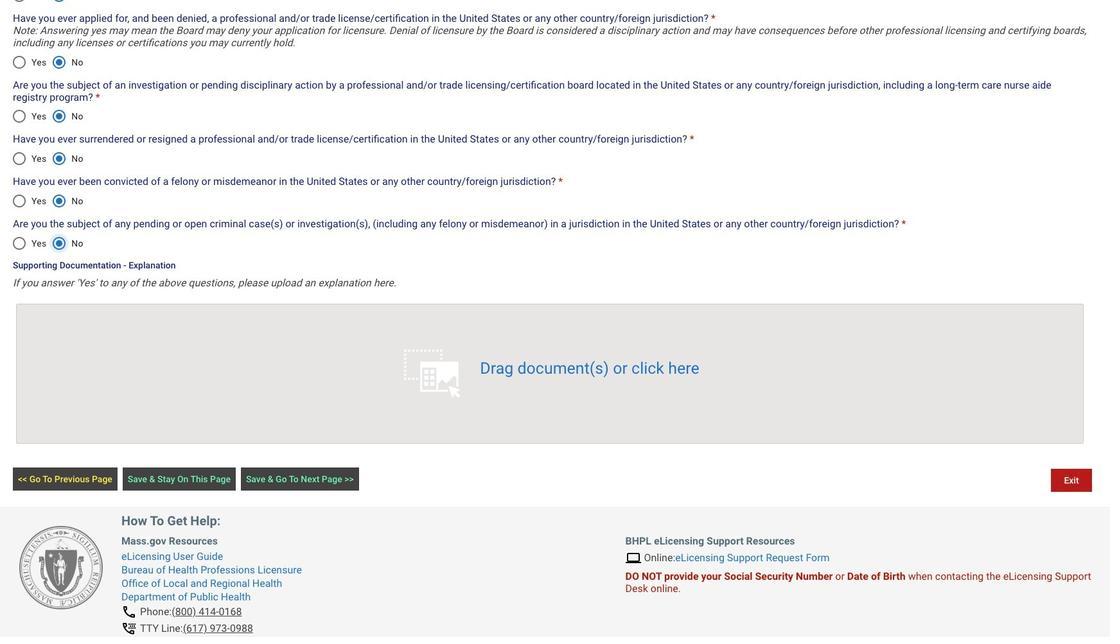 Task type: vqa. For each thing, say whether or not it's contained in the screenshot.
heading
no



Task type: describe. For each thing, give the bounding box(es) containing it.
3 option group from the top
[[5, 101, 90, 132]]

4 option group from the top
[[5, 143, 90, 174]]

5 option group from the top
[[5, 186, 90, 216]]

massachusetts state seal image
[[19, 526, 103, 609]]



Task type: locate. For each thing, give the bounding box(es) containing it.
2 option group from the top
[[5, 47, 90, 77]]

option group
[[5, 0, 83, 11], [5, 47, 90, 77], [5, 101, 90, 132], [5, 143, 90, 174], [5, 186, 90, 216], [5, 228, 90, 259]]

6 option group from the top
[[5, 228, 90, 259]]

1 option group from the top
[[5, 0, 83, 11]]



